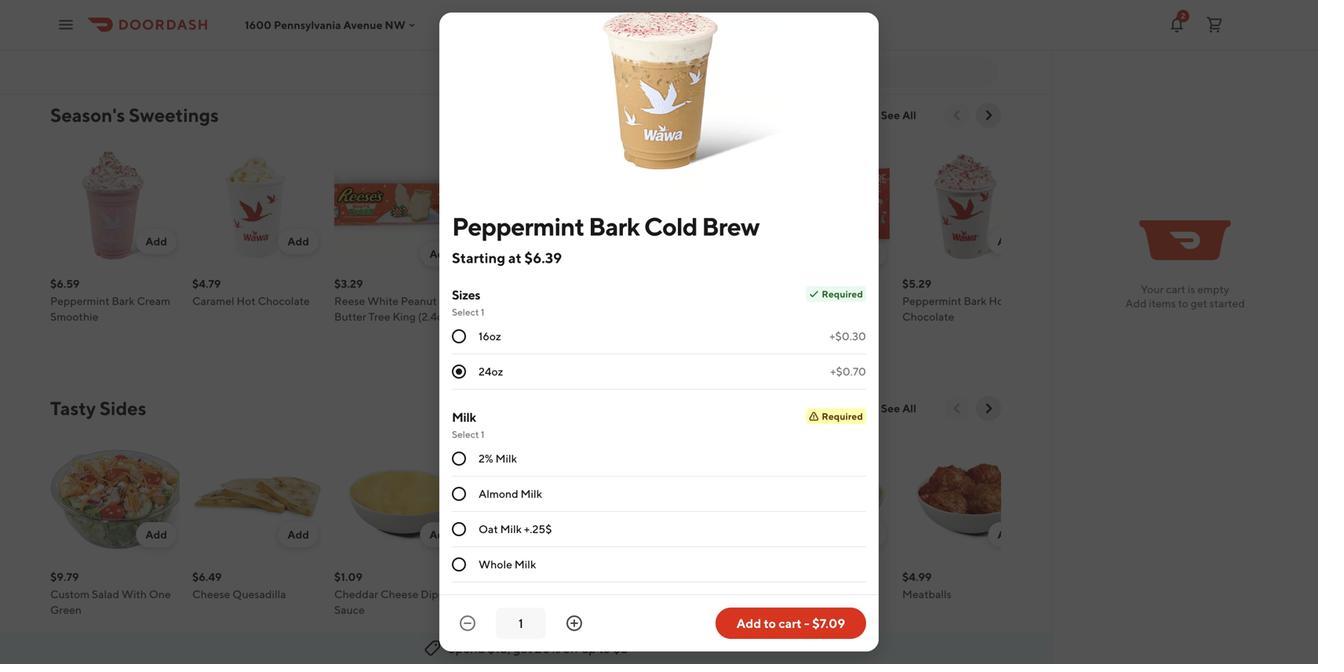 Task type: vqa. For each thing, say whether or not it's contained in the screenshot.
AM corresponding to Thu
no



Task type: describe. For each thing, give the bounding box(es) containing it.
trolli
[[50, 1, 75, 14]]

reese
[[334, 295, 365, 308]]

oat
[[479, 523, 498, 536]]

season's
[[50, 104, 125, 126]]

$3.29 reese white peanut butter tree king (2.4oz)
[[334, 277, 453, 323]]

honey smoked turkey hoagie
[[761, 1, 873, 30]]

open menu image
[[57, 15, 75, 34]]

chicken
[[486, 588, 527, 601]]

takis fuego hot chilli pepper & lime tortilla chips (4 oz)
[[192, 1, 301, 46]]

$4.99 for $4.99 chipotle mac & cheese
[[761, 571, 790, 584]]

$3.29
[[334, 277, 363, 290]]

milk for whole
[[515, 559, 536, 571]]

$9.79
[[50, 571, 79, 584]]

chocolate inside $4.79 caramel hot chocolate
[[258, 295, 310, 308]]

sizes group
[[452, 287, 867, 390]]

cheddar cheese dipping sauce image
[[334, 434, 464, 564]]

notification bell image
[[1168, 15, 1187, 34]]

whole milk
[[479, 559, 536, 571]]

2% milk
[[479, 453, 517, 465]]

whole
[[479, 559, 513, 571]]

pepper
[[192, 17, 229, 30]]

$4.79 caramel hot chocolate
[[192, 277, 310, 308]]

chips
[[192, 33, 221, 46]]

cart inside your cart is empty add items to get started
[[1167, 283, 1186, 296]]

candy inside airheads xtremes rainbow berry candy bites (6 oz)
[[552, 17, 585, 30]]

gummi
[[50, 17, 87, 30]]

to for $5
[[599, 642, 611, 657]]

0 items, open order cart image
[[1206, 15, 1225, 34]]

xtremes
[[523, 1, 565, 14]]

+.25$
[[524, 523, 552, 536]]

peanut inside the m&m holiday peanut share size (3.27oz)
[[831, 295, 867, 308]]

1600
[[245, 18, 272, 31]]

items
[[1149, 297, 1177, 310]]

peppermint inside $5.29 peppermint bark hot chocolate
[[903, 295, 962, 308]]

decrease quantity by 1 image
[[458, 615, 477, 633]]

chocolate inside $5.29 peppermint bark hot chocolate
[[903, 310, 955, 323]]

$5
[[613, 642, 629, 657]]

cream for $6.59 peppermint bark cream smoothie
[[137, 295, 170, 308]]

(6
[[504, 33, 514, 46]]

m&m
[[761, 295, 788, 308]]

0 horizontal spatial hoagie
[[652, 1, 688, 14]]

$6.59 peppermint bark cream smoothie
[[50, 277, 170, 323]]

one
[[149, 588, 171, 601]]

Current quantity is 1 number field
[[506, 615, 537, 633]]

is
[[1188, 283, 1196, 296]]

5 chicken strips image
[[476, 434, 606, 564]]

off
[[563, 642, 579, 657]]

peanut inside the "$3.29 reese white peanut butter tree king (2.4oz)"
[[401, 295, 437, 308]]

smoothie for cookies
[[370, 17, 418, 30]]

cheese inside $1.09 cheddar cheese dipping sauce
[[381, 588, 419, 601]]

holiday
[[790, 295, 829, 308]]

to inside button
[[764, 617, 776, 632]]

lime
[[240, 17, 265, 30]]

add for $5.29 peppermint bark hot chocolate
[[998, 235, 1020, 248]]

chilli
[[275, 1, 301, 14]]

all for season's sweetings
[[903, 109, 917, 122]]

$6.39
[[525, 250, 562, 266]]

haribo holiday gold bears (4oz) image
[[619, 141, 748, 270]]

select for milk
[[452, 429, 479, 440]]

meatballs image
[[903, 434, 1032, 564]]

candy inside trolli sour bite crawlers gummi candy (7.2 oz)
[[89, 17, 122, 30]]

butter
[[334, 310, 366, 323]]

see all link for sides
[[872, 396, 926, 422]]

$4.79
[[192, 277, 221, 290]]

previous button of carousel image
[[950, 108, 966, 123]]

dipping
[[421, 588, 461, 601]]

cream for caramel cookies & cream smoothie
[[334, 17, 368, 30]]

$6.49 cheese quesadilla
[[192, 571, 286, 601]]

$1.09
[[334, 571, 363, 584]]

$2.69
[[619, 571, 648, 584]]

see for tasty sides
[[881, 402, 901, 415]]

$5.29 peppermint bark hot chocolate
[[903, 277, 1008, 323]]

meatballs
[[903, 588, 952, 601]]

peppermint bark hot chocolate image
[[903, 141, 1032, 270]]

peppermint bark cold brew inside dialog
[[452, 212, 760, 241]]

$2.69 bacon
[[619, 571, 650, 601]]

1600 pennsylvania avenue nw
[[245, 18, 406, 31]]

hot for fuego
[[253, 1, 272, 14]]

add for $9.79 custom salad with one green
[[146, 529, 167, 542]]

takis
[[192, 1, 217, 14]]

$6.69 5 chicken strips
[[476, 571, 558, 601]]

tasty sides link
[[50, 396, 146, 422]]

italian hoagie
[[619, 1, 688, 14]]

peppermint inside peppermint bark cold brew dialog
[[452, 212, 584, 241]]

fuego
[[219, 1, 251, 14]]

see all for tasty sides
[[881, 402, 917, 415]]

cart inside add to cart - $7.09 button
[[779, 617, 802, 632]]

nw
[[385, 18, 406, 31]]

sides
[[100, 398, 146, 420]]

2
[[1181, 11, 1186, 20]]

honey
[[761, 1, 794, 14]]

custom
[[50, 588, 90, 601]]

-
[[805, 617, 810, 632]]

with
[[122, 588, 147, 601]]

see all link for sweetings
[[872, 103, 926, 128]]

required for sizes
[[822, 289, 863, 300]]

hoagie inside honey smoked turkey hoagie
[[761, 17, 796, 30]]

$6.59
[[50, 277, 80, 290]]

turkey
[[839, 1, 873, 14]]

smoothie for peppermint
[[50, 310, 98, 323]]

caramel hot chocolate image
[[192, 141, 322, 270]]

1 for sizes
[[481, 307, 485, 318]]

salad
[[92, 588, 119, 601]]

caramel cookies & cream smoothie
[[334, 1, 429, 30]]

custom salad with one green image
[[50, 434, 180, 564]]

milk for oat
[[500, 523, 522, 536]]

1 vertical spatial peppermint bark cold brew
[[476, 295, 587, 323]]

1 for milk
[[481, 429, 485, 440]]

& inside the takis fuego hot chilli pepper & lime tortilla chips (4 oz)
[[231, 17, 238, 30]]

oz) for trolli sour bite crawlers gummi candy (7.2 oz)
[[144, 17, 159, 30]]

size
[[792, 310, 812, 323]]

bark inside peppermint bark cold brew
[[538, 295, 561, 308]]

at
[[509, 250, 522, 266]]

bacon
[[619, 588, 650, 601]]

add to cart - $7.09 button
[[716, 608, 867, 640]]

almond milk
[[479, 488, 542, 501]]

rainbow
[[476, 17, 520, 30]]

bites
[[476, 33, 502, 46]]

avenue
[[344, 18, 383, 31]]

hot inside $5.29 peppermint bark hot chocolate
[[989, 295, 1008, 308]]

add for $4.79 caramel hot chocolate
[[288, 235, 309, 248]]

strips
[[529, 588, 558, 601]]

see for season's sweetings
[[881, 109, 901, 122]]

bite
[[102, 1, 123, 14]]

$4.99 chipotle mac & cheese
[[761, 571, 878, 601]]

cold inside peppermint bark cold brew dialog
[[644, 212, 698, 241]]



Task type: locate. For each thing, give the bounding box(es) containing it.
0 horizontal spatial get
[[513, 642, 533, 657]]

add inside your cart is empty add items to get started
[[1126, 297, 1147, 310]]

cheese right mac on the bottom
[[840, 588, 878, 601]]

required for milk
[[822, 411, 863, 422]]

add for $1.09 cheddar cheese dipping sauce
[[430, 529, 451, 542]]

3 cheese from the left
[[840, 588, 878, 601]]

peppermint bark cold brew up $6.39
[[452, 212, 760, 241]]

next button of carousel image
[[981, 401, 997, 417]]

1 vertical spatial all
[[903, 402, 917, 415]]

1 vertical spatial smoothie
[[50, 310, 98, 323]]

0 horizontal spatial $4.99
[[761, 571, 790, 584]]

1 horizontal spatial to
[[764, 617, 776, 632]]

0 horizontal spatial candy
[[89, 17, 122, 30]]

all left previous button of carousel image
[[903, 402, 917, 415]]

previous button of carousel image
[[950, 401, 966, 417]]

1 inside sizes select 1
[[481, 307, 485, 318]]

1 vertical spatial get
[[513, 642, 533, 657]]

1 vertical spatial &
[[231, 17, 238, 30]]

$7.09
[[813, 617, 846, 632]]

see
[[881, 109, 901, 122], [881, 402, 901, 415]]

1 vertical spatial chocolate
[[903, 310, 955, 323]]

hot
[[253, 1, 272, 14], [237, 295, 256, 308], [989, 295, 1008, 308]]

m&m holiday peanut share size (3.27oz) image
[[761, 141, 890, 270]]

1 1 from the top
[[481, 307, 485, 318]]

5
[[476, 588, 483, 601]]

1 $4.99 from the left
[[761, 571, 790, 584]]

candy
[[89, 17, 122, 30], [552, 17, 585, 30]]

berry
[[523, 17, 550, 30]]

to down chipotle
[[764, 617, 776, 632]]

2 select from the top
[[452, 429, 479, 440]]

peppermint bark cold brew image
[[476, 141, 606, 270]]

1
[[481, 307, 485, 318], [481, 429, 485, 440]]

1 horizontal spatial hoagie
[[761, 17, 796, 30]]

cheese quesadilla image
[[192, 434, 322, 564]]

0 vertical spatial hoagie
[[652, 1, 688, 14]]

&
[[422, 1, 429, 14], [231, 17, 238, 30], [830, 588, 838, 601]]

0 vertical spatial see all
[[881, 109, 917, 122]]

chipotle
[[761, 588, 804, 601]]

2 required from the top
[[822, 411, 863, 422]]

1 vertical spatial to
[[764, 617, 776, 632]]

2 horizontal spatial oz)
[[516, 33, 532, 46]]

0 horizontal spatial cold
[[563, 295, 587, 308]]

(4
[[223, 33, 234, 46]]

1 vertical spatial cart
[[779, 617, 802, 632]]

caramel inside $4.79 caramel hot chocolate
[[192, 295, 235, 308]]

1 vertical spatial hoagie
[[761, 17, 796, 30]]

$4.99 meatballs
[[903, 571, 952, 601]]

0 vertical spatial brew
[[702, 212, 760, 241]]

select down sizes
[[452, 307, 479, 318]]

2 see all from the top
[[881, 402, 917, 415]]

share
[[761, 310, 789, 323]]

peppermint
[[452, 212, 584, 241], [50, 295, 110, 308], [476, 295, 536, 308], [903, 295, 962, 308]]

1 horizontal spatial $4.99
[[903, 571, 932, 584]]

peppermint down $5.29
[[903, 295, 962, 308]]

oat milk +.25$
[[479, 523, 552, 536]]

see down search wawa search box at the right
[[881, 109, 901, 122]]

hot inside the takis fuego hot chilli pepper & lime tortilla chips (4 oz)
[[253, 1, 272, 14]]

milk right almond
[[521, 488, 542, 501]]

peppermint inside $6.59 peppermint bark cream smoothie
[[50, 295, 110, 308]]

0 vertical spatial cream
[[334, 17, 368, 30]]

airheads xtremes rainbow berry candy bites (6 oz)
[[476, 1, 585, 46]]

& down fuego
[[231, 17, 238, 30]]

1 horizontal spatial oz)
[[236, 33, 251, 46]]

1 horizontal spatial cold
[[644, 212, 698, 241]]

spend
[[448, 642, 485, 657]]

milk for almond
[[521, 488, 542, 501]]

add to cart - $7.09
[[737, 617, 846, 632]]

cart left '-'
[[779, 617, 802, 632]]

caramel inside caramel cookies & cream smoothie
[[334, 1, 377, 14]]

+$0.30
[[830, 330, 867, 343]]

oz) inside the takis fuego hot chilli pepper & lime tortilla chips (4 oz)
[[236, 33, 251, 46]]

smoothie inside caramel cookies & cream smoothie
[[370, 17, 418, 30]]

0 horizontal spatial cream
[[137, 295, 170, 308]]

0 horizontal spatial caramel
[[192, 295, 235, 308]]

peppermint bark cold brew dialog
[[440, 0, 879, 652]]

bark
[[589, 212, 640, 241], [112, 295, 135, 308], [538, 295, 561, 308], [964, 295, 987, 308]]

select up 2% milk option on the bottom left of the page
[[452, 429, 479, 440]]

2 peanut from the left
[[831, 295, 867, 308]]

peppermint down $6.59
[[50, 295, 110, 308]]

2 see from the top
[[881, 402, 901, 415]]

1 horizontal spatial brew
[[702, 212, 760, 241]]

1 up 16oz
[[481, 307, 485, 318]]

cream inside caramel cookies & cream smoothie
[[334, 17, 368, 30]]

get down 'is'
[[1191, 297, 1208, 310]]

$4.99 inside $4.99 meatballs
[[903, 571, 932, 584]]

chocolate down $5.29
[[903, 310, 955, 323]]

starting at $6.39
[[452, 250, 562, 266]]

almond
[[479, 488, 519, 501]]

(2.4oz)
[[418, 310, 453, 323]]

oz) inside airheads xtremes rainbow berry candy bites (6 oz)
[[516, 33, 532, 46]]

see all link down search wawa search box at the right
[[872, 103, 926, 128]]

None radio
[[452, 330, 466, 344], [452, 365, 466, 379], [452, 330, 466, 344], [452, 365, 466, 379]]

peanut
[[401, 295, 437, 308], [831, 295, 867, 308]]

bark inside $5.29 peppermint bark hot chocolate
[[964, 295, 987, 308]]

Whole Milk radio
[[452, 558, 466, 572]]

1 vertical spatial caramel
[[192, 295, 235, 308]]

select inside sizes select 1
[[452, 307, 479, 318]]

1 select from the top
[[452, 307, 479, 318]]

Oat Milk +.25$ radio
[[452, 523, 466, 537]]

required down +$0.70
[[822, 411, 863, 422]]

get inside your cart is empty add items to get started
[[1191, 297, 1208, 310]]

to for get
[[1179, 297, 1189, 310]]

1 horizontal spatial caramel
[[334, 1, 377, 14]]

to down 'is'
[[1179, 297, 1189, 310]]

brew
[[702, 212, 760, 241], [476, 310, 502, 323]]

1 vertical spatial brew
[[476, 310, 502, 323]]

season's sweetings
[[50, 104, 219, 126]]

Search Wawa search field
[[760, 64, 986, 81]]

$4.99 up meatballs
[[903, 571, 932, 584]]

peppermint bark cold brew up 16oz
[[476, 295, 587, 323]]

increase quantity by 1 image
[[565, 615, 584, 633]]

see left previous button of carousel image
[[881, 402, 901, 415]]

chipotle mac & cheese image
[[761, 434, 890, 564]]

smoked
[[796, 1, 837, 14]]

cheese inside '$4.99 chipotle mac & cheese'
[[840, 588, 878, 601]]

0 vertical spatial caramel
[[334, 1, 377, 14]]

peanut up (3.27oz)
[[831, 295, 867, 308]]

cold inside peppermint bark cold brew
[[563, 295, 587, 308]]

white
[[368, 295, 399, 308]]

$6.49
[[192, 571, 222, 584]]

& right cookies
[[422, 1, 429, 14]]

green
[[50, 604, 82, 617]]

1 horizontal spatial smoothie
[[370, 17, 418, 30]]

milk inside milk select 1
[[452, 410, 476, 425]]

empty
[[1198, 283, 1230, 296]]

1 horizontal spatial get
[[1191, 297, 1208, 310]]

oz) inside trolli sour bite crawlers gummi candy (7.2 oz)
[[144, 17, 159, 30]]

0 vertical spatial required
[[822, 289, 863, 300]]

cookies
[[379, 1, 419, 14]]

0 vertical spatial cold
[[644, 212, 698, 241]]

tree
[[369, 310, 391, 323]]

airheads
[[476, 1, 521, 14]]

cheese
[[192, 588, 230, 601], [381, 588, 419, 601], [840, 588, 878, 601]]

peppermint bark cream smoothie image
[[50, 141, 180, 270]]

2 see all link from the top
[[872, 396, 926, 422]]

0 horizontal spatial oz)
[[144, 17, 159, 30]]

1 horizontal spatial cream
[[334, 17, 368, 30]]

(7.2
[[124, 17, 142, 30]]

1 vertical spatial see all
[[881, 402, 917, 415]]

smoothie down $6.59
[[50, 310, 98, 323]]

your
[[1141, 283, 1164, 296]]

hot for caramel
[[237, 295, 256, 308]]

1 vertical spatial cream
[[137, 295, 170, 308]]

2% Milk radio
[[452, 452, 466, 466]]

& inside '$4.99 chipotle mac & cheese'
[[830, 588, 838, 601]]

add inside add to cart - $7.09 button
[[737, 617, 762, 632]]

1 vertical spatial 1
[[481, 429, 485, 440]]

oz) right (4
[[236, 33, 251, 46]]

$9.79 custom salad with one green
[[50, 571, 171, 617]]

select inside milk select 1
[[452, 429, 479, 440]]

oz) right (6
[[516, 33, 532, 46]]

up
[[582, 642, 596, 657]]

hoagie right italian
[[652, 1, 688, 14]]

mac
[[807, 588, 828, 601]]

hot inside $4.79 caramel hot chocolate
[[237, 295, 256, 308]]

cream
[[334, 17, 368, 30], [137, 295, 170, 308]]

to right up
[[599, 642, 611, 657]]

candy down xtremes
[[552, 17, 585, 30]]

1 vertical spatial see
[[881, 402, 901, 415]]

brew inside dialog
[[702, 212, 760, 241]]

tortilla
[[267, 17, 301, 30]]

1 horizontal spatial peanut
[[831, 295, 867, 308]]

peppermint up at
[[452, 212, 584, 241]]

smoothie inside $6.59 peppermint bark cream smoothie
[[50, 310, 98, 323]]

1 vertical spatial required
[[822, 411, 863, 422]]

1600 pennsylvania avenue nw button
[[245, 18, 418, 31]]

spend $15, get 20% off up to $5
[[448, 642, 629, 657]]

quesadilla
[[233, 588, 286, 601]]

2 1 from the top
[[481, 429, 485, 440]]

1 horizontal spatial &
[[422, 1, 429, 14]]

chocolate left reese
[[258, 295, 310, 308]]

bark inside dialog
[[589, 212, 640, 241]]

2 horizontal spatial to
[[1179, 297, 1189, 310]]

see all link left previous button of carousel image
[[872, 396, 926, 422]]

milk right oat
[[500, 523, 522, 536]]

1 vertical spatial cold
[[563, 295, 587, 308]]

0 horizontal spatial to
[[599, 642, 611, 657]]

0 vertical spatial to
[[1179, 297, 1189, 310]]

cheddar
[[334, 588, 378, 601]]

0 vertical spatial all
[[903, 109, 917, 122]]

caramel up 'avenue'
[[334, 1, 377, 14]]

0 horizontal spatial chocolate
[[258, 295, 310, 308]]

0 vertical spatial cart
[[1167, 283, 1186, 296]]

cheese left dipping
[[381, 588, 419, 601]]

milk
[[452, 410, 476, 425], [496, 453, 517, 465], [521, 488, 542, 501], [500, 523, 522, 536], [515, 559, 536, 571]]

hoagie down honey
[[761, 17, 796, 30]]

$4.99 inside '$4.99 chipotle mac & cheese'
[[761, 571, 790, 584]]

select for sizes
[[452, 307, 479, 318]]

1 see all link from the top
[[872, 103, 926, 128]]

$1.09 cheddar cheese dipping sauce
[[334, 571, 461, 617]]

2 vertical spatial &
[[830, 588, 838, 601]]

starting
[[452, 250, 506, 266]]

select
[[452, 307, 479, 318], [452, 429, 479, 440]]

get
[[1191, 297, 1208, 310], [513, 642, 533, 657]]

italian
[[619, 1, 650, 14]]

Almond Milk radio
[[452, 487, 466, 502]]

1 horizontal spatial chocolate
[[903, 310, 955, 323]]

0 horizontal spatial &
[[231, 17, 238, 30]]

1 horizontal spatial candy
[[552, 17, 585, 30]]

to
[[1179, 297, 1189, 310], [764, 617, 776, 632], [599, 642, 611, 657]]

all for tasty sides
[[903, 402, 917, 415]]

0 vertical spatial get
[[1191, 297, 1208, 310]]

crawlers
[[125, 1, 169, 14]]

required
[[822, 289, 863, 300], [822, 411, 863, 422]]

all left previous button of carousel icon
[[903, 109, 917, 122]]

1 up "2%"
[[481, 429, 485, 440]]

milk right whole at the bottom left of page
[[515, 559, 536, 571]]

cream inside $6.59 peppermint bark cream smoothie
[[137, 295, 170, 308]]

required inside milk group
[[822, 411, 863, 422]]

2 horizontal spatial cheese
[[840, 588, 878, 601]]

0 horizontal spatial brew
[[476, 310, 502, 323]]

0 vertical spatial chocolate
[[258, 295, 310, 308]]

required inside sizes group
[[822, 289, 863, 300]]

& right mac on the bottom
[[830, 588, 838, 601]]

milk up 2% milk option on the bottom left of the page
[[452, 410, 476, 425]]

oz) for airheads xtremes rainbow berry candy bites (6 oz)
[[516, 33, 532, 46]]

0 vertical spatial smoothie
[[370, 17, 418, 30]]

milk group
[[452, 409, 867, 583]]

see all
[[881, 109, 917, 122], [881, 402, 917, 415]]

sauce
[[334, 604, 365, 617]]

2 all from the top
[[903, 402, 917, 415]]

tasty sides
[[50, 398, 146, 420]]

get right $15,
[[513, 642, 533, 657]]

milk select 1
[[452, 410, 485, 440]]

add button
[[136, 229, 177, 254], [136, 229, 177, 254], [278, 229, 319, 254], [278, 229, 319, 254], [562, 229, 603, 254], [562, 229, 603, 254], [989, 229, 1029, 254], [989, 229, 1029, 254], [420, 242, 461, 267], [420, 242, 461, 267], [136, 523, 177, 548], [136, 523, 177, 548], [278, 523, 319, 548], [278, 523, 319, 548], [420, 523, 461, 548], [420, 523, 461, 548], [989, 523, 1029, 548], [989, 523, 1029, 548]]

24oz
[[479, 365, 503, 378]]

smoothie down cookies
[[370, 17, 418, 30]]

1 vertical spatial see all link
[[872, 396, 926, 422]]

2 horizontal spatial &
[[830, 588, 838, 601]]

0 horizontal spatial cheese
[[192, 588, 230, 601]]

peanut up king
[[401, 295, 437, 308]]

16oz
[[479, 330, 501, 343]]

oz) down crawlers
[[144, 17, 159, 30]]

caramel down $4.79
[[192, 295, 235, 308]]

0 vertical spatial peppermint bark cold brew
[[452, 212, 760, 241]]

1 candy from the left
[[89, 17, 122, 30]]

1 all from the top
[[903, 109, 917, 122]]

& inside caramel cookies & cream smoothie
[[422, 1, 429, 14]]

$5.29
[[903, 277, 932, 290]]

pennsylvania
[[274, 18, 341, 31]]

sizes select 1
[[452, 288, 485, 318]]

0 horizontal spatial cart
[[779, 617, 802, 632]]

cheese down $6.49
[[192, 588, 230, 601]]

peppermint up 16oz
[[476, 295, 536, 308]]

sweetings
[[129, 104, 219, 126]]

1 cheese from the left
[[192, 588, 230, 601]]

add for $6.59 peppermint bark cream smoothie
[[146, 235, 167, 248]]

bacon image
[[619, 434, 748, 564]]

1 required from the top
[[822, 289, 863, 300]]

+$0.70
[[831, 365, 867, 378]]

candy down bite
[[89, 17, 122, 30]]

see all down search wawa search box at the right
[[881, 109, 917, 122]]

1 vertical spatial select
[[452, 429, 479, 440]]

add for $6.49 cheese quesadilla
[[288, 529, 309, 542]]

to inside your cart is empty add items to get started
[[1179, 297, 1189, 310]]

cart left 'is'
[[1167, 283, 1186, 296]]

oz)
[[144, 17, 159, 30], [236, 33, 251, 46], [516, 33, 532, 46]]

2 vertical spatial to
[[599, 642, 611, 657]]

see all left previous button of carousel image
[[881, 402, 917, 415]]

required up (3.27oz)
[[822, 289, 863, 300]]

tasty
[[50, 398, 96, 420]]

peppermint bark cold brew
[[452, 212, 760, 241], [476, 295, 587, 323]]

king
[[393, 310, 416, 323]]

see all for season's sweetings
[[881, 109, 917, 122]]

milk for 2%
[[496, 453, 517, 465]]

0 vertical spatial &
[[422, 1, 429, 14]]

bark inside $6.59 peppermint bark cream smoothie
[[112, 295, 135, 308]]

1 see all from the top
[[881, 109, 917, 122]]

0 horizontal spatial smoothie
[[50, 310, 98, 323]]

2 cheese from the left
[[381, 588, 419, 601]]

0 vertical spatial 1
[[481, 307, 485, 318]]

reese white peanut butter tree king (2.4oz) image
[[334, 141, 464, 270]]

0 horizontal spatial peanut
[[401, 295, 437, 308]]

1 see from the top
[[881, 109, 901, 122]]

add for $3.29 reese white peanut butter tree king (2.4oz)
[[430, 248, 451, 261]]

0 vertical spatial select
[[452, 307, 479, 318]]

2 $4.99 from the left
[[903, 571, 932, 584]]

$4.99 for $4.99 meatballs
[[903, 571, 932, 584]]

0 vertical spatial see
[[881, 109, 901, 122]]

1 horizontal spatial cart
[[1167, 283, 1186, 296]]

cheese inside $6.49 cheese quesadilla
[[192, 588, 230, 601]]

milk right "2%"
[[496, 453, 517, 465]]

all
[[903, 109, 917, 122], [903, 402, 917, 415]]

2 candy from the left
[[552, 17, 585, 30]]

20%
[[535, 642, 561, 657]]

0 vertical spatial see all link
[[872, 103, 926, 128]]

sour
[[77, 1, 100, 14]]

$4.99 up chipotle
[[761, 571, 790, 584]]

add for $4.99 meatballs
[[998, 529, 1020, 542]]

1 inside milk select 1
[[481, 429, 485, 440]]

see all link
[[872, 103, 926, 128], [872, 396, 926, 422]]

next button of carousel image
[[981, 108, 997, 123]]

trolli sour bite crawlers gummi candy (7.2 oz)
[[50, 1, 169, 30]]

1 peanut from the left
[[401, 295, 437, 308]]

1 horizontal spatial cheese
[[381, 588, 419, 601]]



